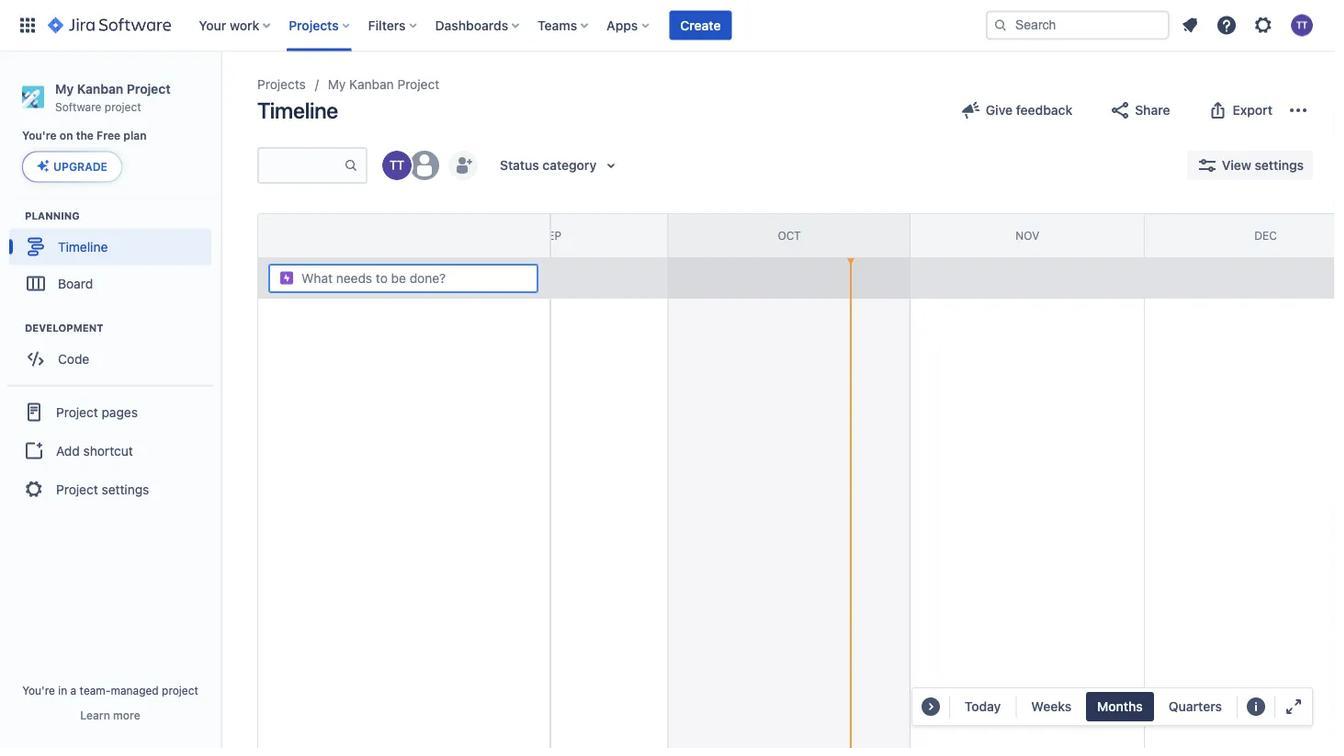 Task type: vqa. For each thing, say whether or not it's contained in the screenshot.
NOW
no



Task type: describe. For each thing, give the bounding box(es) containing it.
status
[[500, 158, 539, 173]]

project inside my kanban project software project
[[105, 100, 141, 113]]

dashboards
[[435, 17, 509, 33]]

Search timeline text field
[[259, 149, 344, 182]]

the
[[76, 129, 94, 142]]

planning
[[25, 209, 80, 221]]

search image
[[994, 18, 1009, 33]]

projects for projects link
[[257, 77, 306, 92]]

unassigned image
[[410, 151, 439, 180]]

1 horizontal spatial timeline
[[257, 97, 338, 123]]

planning group
[[9, 208, 220, 307]]

you're on the free plan
[[22, 129, 147, 142]]

your work
[[199, 17, 259, 33]]

share button
[[1099, 96, 1182, 125]]

development image
[[3, 317, 25, 339]]

kanban for my kanban project
[[349, 77, 394, 92]]

learn more
[[80, 709, 140, 722]]

filters button
[[363, 11, 424, 40]]

status category button
[[489, 151, 634, 180]]

timeline inside timeline link
[[58, 239, 108, 254]]

plan
[[124, 129, 147, 142]]

add shortcut
[[56, 443, 133, 458]]

quarters
[[1169, 699, 1223, 714]]

more
[[113, 709, 140, 722]]

your profile and settings image
[[1292, 14, 1314, 36]]

share image
[[1110, 99, 1132, 121]]

1 vertical spatial project
[[162, 684, 198, 697]]

learn
[[80, 709, 110, 722]]

add shortcut button
[[7, 432, 213, 469]]

apps
[[607, 17, 638, 33]]

code link
[[9, 340, 211, 377]]

my kanban project software project
[[55, 81, 171, 113]]

today button
[[954, 692, 1013, 722]]

appswitcher icon image
[[17, 14, 39, 36]]

share
[[1136, 103, 1171, 118]]

settings for project settings
[[102, 482, 149, 497]]

upgrade button
[[23, 152, 121, 181]]

my kanban project
[[328, 77, 440, 92]]

board link
[[9, 265, 211, 302]]

sidebar navigation image
[[200, 74, 241, 110]]

your work button
[[193, 11, 278, 40]]

oct
[[778, 229, 801, 242]]

team-
[[80, 684, 111, 697]]

status category
[[500, 158, 597, 173]]

view settings button
[[1188, 151, 1314, 180]]

give feedback button
[[950, 96, 1084, 125]]

teams
[[538, 17, 578, 33]]

project pages
[[56, 404, 138, 420]]

notifications image
[[1180, 14, 1202, 36]]

my kanban project link
[[328, 74, 440, 96]]

project inside my kanban project software project
[[127, 81, 171, 96]]

dec
[[1255, 229, 1278, 242]]

create
[[681, 17, 721, 33]]

epic image
[[280, 271, 294, 285]]

months
[[1098, 699, 1144, 714]]

project settings link
[[7, 469, 213, 510]]

project settings
[[56, 482, 149, 497]]

projects link
[[257, 74, 306, 96]]

create button
[[670, 11, 732, 40]]

help image
[[1216, 14, 1238, 36]]

months button
[[1087, 692, 1155, 722]]

work
[[230, 17, 259, 33]]



Task type: locate. For each thing, give the bounding box(es) containing it.
my up software
[[55, 81, 74, 96]]

my
[[328, 77, 346, 92], [55, 81, 74, 96]]

give feedback
[[986, 103, 1073, 118]]

view settings
[[1223, 158, 1305, 173]]

project up add
[[56, 404, 98, 420]]

1 vertical spatial projects
[[257, 77, 306, 92]]

settings for view settings
[[1255, 158, 1305, 173]]

kanban down 'filters'
[[349, 77, 394, 92]]

learn more button
[[80, 708, 140, 723]]

settings inside "link"
[[102, 482, 149, 497]]

timeline
[[257, 97, 338, 123], [58, 239, 108, 254]]

timeline link
[[9, 228, 211, 265]]

project pages link
[[7, 392, 213, 432]]

weeks
[[1032, 699, 1072, 714]]

projects
[[289, 17, 339, 33], [257, 77, 306, 92]]

development group
[[9, 320, 220, 383]]

1 horizontal spatial kanban
[[349, 77, 394, 92]]

primary element
[[11, 0, 987, 51]]

settings right view
[[1255, 158, 1305, 173]]

banner
[[0, 0, 1336, 51]]

you're
[[22, 129, 57, 142], [22, 684, 55, 697]]

software
[[55, 100, 102, 113]]

board
[[58, 276, 93, 291]]

add
[[56, 443, 80, 458]]

project right managed
[[162, 684, 198, 697]]

my inside my kanban project software project
[[55, 81, 74, 96]]

you're in a team-managed project
[[22, 684, 198, 697]]

managed
[[111, 684, 159, 697]]

project inside my kanban project "link"
[[398, 77, 440, 92]]

kanban for my kanban project software project
[[77, 81, 123, 96]]

you're for you're on the free plan
[[22, 129, 57, 142]]

today
[[965, 699, 1002, 714]]

free
[[97, 129, 121, 142]]

in
[[58, 684, 67, 697]]

0 horizontal spatial settings
[[102, 482, 149, 497]]

enter full screen image
[[1284, 696, 1306, 718]]

group containing project pages
[[7, 385, 213, 515]]

1 vertical spatial timeline
[[58, 239, 108, 254]]

feedback
[[1017, 103, 1073, 118]]

kanban inside my kanban project software project
[[77, 81, 123, 96]]

weeks button
[[1021, 692, 1083, 722]]

on
[[60, 129, 73, 142]]

pages
[[102, 404, 138, 420]]

give
[[986, 103, 1013, 118]]

export button
[[1197, 96, 1284, 125]]

projects button
[[283, 11, 357, 40]]

code
[[58, 351, 89, 366]]

timeline down projects link
[[257, 97, 338, 123]]

0 horizontal spatial my
[[55, 81, 74, 96]]

you're for you're in a team-managed project
[[22, 684, 55, 697]]

1 horizontal spatial settings
[[1255, 158, 1305, 173]]

add people image
[[452, 154, 474, 177]]

0 vertical spatial you're
[[22, 129, 57, 142]]

projects up projects link
[[289, 17, 339, 33]]

2 you're from the top
[[22, 684, 55, 697]]

settings image
[[1253, 14, 1275, 36]]

0 vertical spatial timeline
[[257, 97, 338, 123]]

upgrade
[[53, 160, 107, 173]]

settings down add shortcut "button" at the bottom of page
[[102, 482, 149, 497]]

my inside my kanban project "link"
[[328, 77, 346, 92]]

filters
[[368, 17, 406, 33]]

kanban up software
[[77, 81, 123, 96]]

0 horizontal spatial project
[[105, 100, 141, 113]]

0 horizontal spatial kanban
[[77, 81, 123, 96]]

settings
[[1255, 158, 1305, 173], [102, 482, 149, 497]]

1 you're from the top
[[22, 129, 57, 142]]

group
[[7, 385, 213, 515]]

a
[[70, 684, 77, 697]]

my right projects link
[[328, 77, 346, 92]]

shortcut
[[83, 443, 133, 458]]

0 vertical spatial settings
[[1255, 158, 1305, 173]]

1 vertical spatial you're
[[22, 684, 55, 697]]

timeline up board
[[58, 239, 108, 254]]

project down add
[[56, 482, 98, 497]]

view
[[1223, 158, 1252, 173]]

0 vertical spatial projects
[[289, 17, 339, 33]]

settings inside "dropdown button"
[[1255, 158, 1305, 173]]

project up plan at the left top
[[127, 81, 171, 96]]

my for my kanban project
[[328, 77, 346, 92]]

legend image
[[1246, 696, 1268, 718]]

kanban
[[349, 77, 394, 92], [77, 81, 123, 96]]

project
[[105, 100, 141, 113], [162, 684, 198, 697]]

my for my kanban project software project
[[55, 81, 74, 96]]

export
[[1233, 103, 1273, 118]]

1 vertical spatial settings
[[102, 482, 149, 497]]

jira software image
[[48, 14, 171, 36], [48, 14, 171, 36]]

apps button
[[601, 11, 657, 40]]

view settings image
[[1197, 154, 1219, 177]]

quarters button
[[1158, 692, 1234, 722]]

your
[[199, 17, 226, 33]]

project inside project settings "link"
[[56, 482, 98, 497]]

Search field
[[987, 11, 1170, 40]]

export icon image
[[1208, 99, 1230, 121]]

projects inside popup button
[[289, 17, 339, 33]]

dashboards button
[[430, 11, 527, 40]]

teams button
[[532, 11, 596, 40]]

you're left the on
[[22, 129, 57, 142]]

projects right sidebar navigation image
[[257, 77, 306, 92]]

kanban inside my kanban project "link"
[[349, 77, 394, 92]]

nov
[[1016, 229, 1040, 242]]

1 horizontal spatial project
[[162, 684, 198, 697]]

development
[[25, 322, 103, 334]]

sep
[[541, 229, 562, 242]]

project
[[398, 77, 440, 92], [127, 81, 171, 96], [56, 404, 98, 420], [56, 482, 98, 497]]

projects for projects popup button
[[289, 17, 339, 33]]

0 vertical spatial project
[[105, 100, 141, 113]]

What needs to be done? - Press the "Enter" key to submit or the "Escape" key to cancel. text field
[[302, 269, 524, 288]]

0 horizontal spatial timeline
[[58, 239, 108, 254]]

you're left in
[[22, 684, 55, 697]]

project down the filters popup button
[[398, 77, 440, 92]]

banner containing your work
[[0, 0, 1336, 51]]

planning image
[[3, 204, 25, 226]]

terry turtle image
[[382, 151, 412, 180]]

category
[[543, 158, 597, 173]]

1 horizontal spatial my
[[328, 77, 346, 92]]

project up plan at the left top
[[105, 100, 141, 113]]



